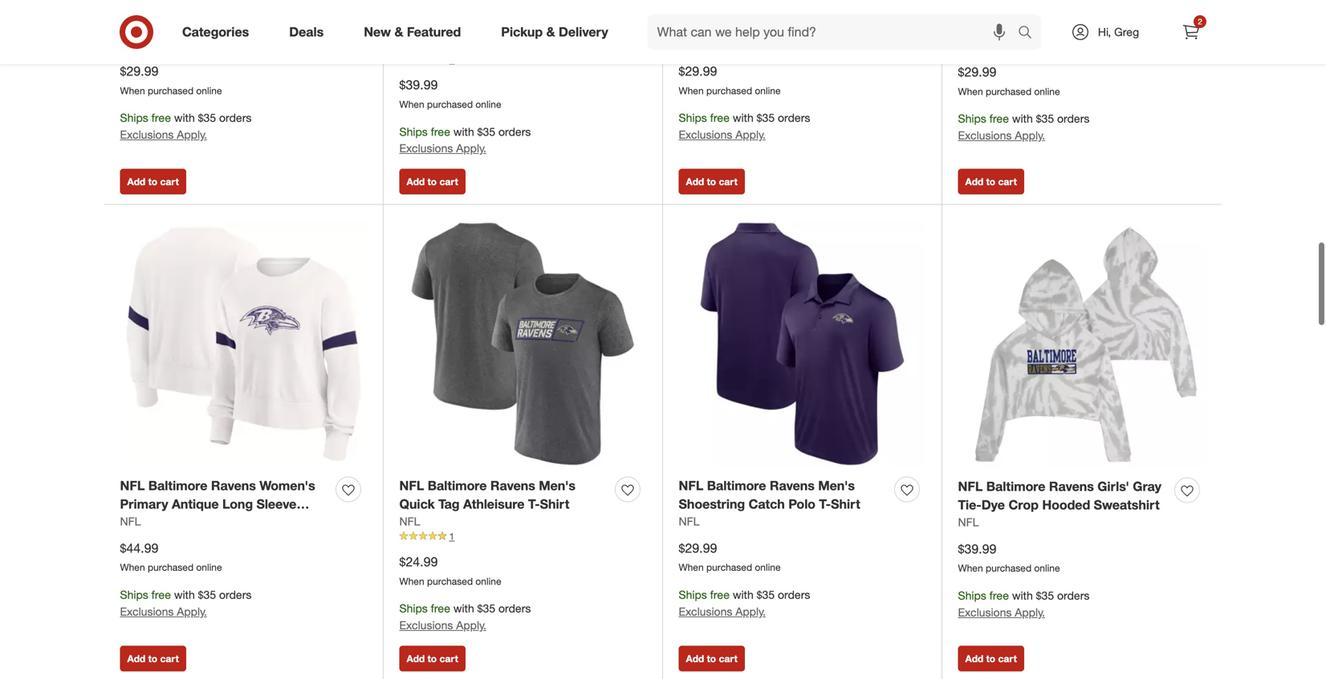 Task type: vqa. For each thing, say whether or not it's contained in the screenshot.


Task type: describe. For each thing, give the bounding box(es) containing it.
exclusions for nfl baltimore ravens men's shoestring catch polo t-shirt
[[679, 605, 732, 619]]

orders for tag
[[499, 602, 531, 616]]

purchased for tag
[[427, 576, 473, 588]]

$29.99 when purchased online for aop
[[120, 63, 222, 97]]

nfl baltimore ravens men's quick tag athleisure t-shirt link
[[399, 477, 609, 514]]

shirt for nfl baltimore ravens men's shoestring catch polo t-shirt
[[831, 497, 860, 513]]

exclusions apply. button for short
[[958, 128, 1045, 144]]

ships free with $35 orders exclusions apply. for tie-
[[958, 589, 1090, 620]]

girls' for nfl baltimore ravens girls' gray tie-dye crop hooded sweatshirt
[[1098, 479, 1129, 495]]

sweartshirt
[[200, 515, 271, 531]]

apply. for hooded
[[456, 141, 486, 155]]

apply. for catch
[[736, 605, 766, 619]]

shoestring
[[679, 497, 745, 513]]

t- for athleisure
[[528, 497, 540, 513]]

infant
[[260, 1, 295, 17]]

pickup & delivery
[[501, 24, 608, 40]]

online for antique
[[196, 562, 222, 574]]

nfl link for nfl baltimore ravens girls' gray tie-dye crop hooded sweatshirt
[[958, 515, 979, 531]]

hi,
[[1098, 25, 1111, 39]]

nfl inside nfl baltimore ravens toddler boys' short sleeve andrews jersey
[[958, 2, 983, 17]]

purchased for catch
[[706, 562, 752, 574]]

antique
[[172, 497, 219, 513]]

with for tag
[[453, 602, 474, 616]]

$35 for aop
[[198, 111, 216, 125]]

greg
[[1114, 25, 1139, 39]]

$39.99 when purchased online for sweatshirt
[[399, 77, 501, 110]]

baltimore for tie-
[[986, 479, 1046, 495]]

$35 for hooded
[[477, 125, 495, 139]]

delivery
[[559, 24, 608, 40]]

ravens for onesies
[[770, 1, 815, 17]]

exclusions for nfl baltimore ravens infant boys' aop 3pk bodysuit
[[120, 128, 174, 142]]

exclusions apply. button for onesies
[[679, 127, 766, 143]]

online for aop
[[196, 85, 222, 97]]

online for short
[[1034, 85, 1060, 97]]

ships free with $35 orders exclusions apply. for short
[[958, 112, 1090, 142]]

& for new
[[395, 24, 403, 40]]

nfl link for nfl baltimore ravens baby girls' onesies 3pk set
[[679, 36, 700, 53]]

nfl link for nfl baltimore ravens women's primary antique long sleeve crew fleece sweartshirt
[[120, 514, 141, 530]]

new & featured link
[[350, 14, 481, 50]]

& for pickup
[[546, 24, 555, 40]]

nfl baltimore ravens girls' gray tie-dye crop hooded sweatshirt
[[958, 479, 1162, 513]]

tie-
[[958, 498, 982, 513]]

What can we help you find? suggestions appear below search field
[[648, 14, 1022, 50]]

purchased for onesies
[[706, 85, 752, 97]]

$39.99 for hooded
[[399, 77, 438, 93]]

pickup
[[501, 24, 543, 40]]

online for tie-
[[1034, 563, 1060, 575]]

purchased for tie-
[[986, 563, 1032, 575]]

exclusions apply. button for tie-
[[958, 605, 1045, 621]]

ships for nfl baltimore ravens women's primary antique long sleeve crew fleece sweartshirt
[[120, 588, 148, 602]]

girls' inside nfl baltimore ravens baby girls' onesies 3pk set
[[853, 1, 884, 17]]

quick
[[399, 497, 435, 513]]

$44.99 when purchased online
[[120, 541, 222, 574]]

crop inside nfl baltimore ravens girls' gray tie-dye crop hooded sweatshirt
[[1009, 498, 1039, 513]]

$39.99 for tie-
[[958, 542, 997, 557]]

ships free with $35 orders exclusions apply. for tag
[[399, 602, 531, 633]]

nfl link for nfl baltimore ravens men's quick tag athleisure t-shirt
[[399, 514, 420, 530]]

catch
[[749, 497, 785, 513]]

when for nfl baltimore ravens baby girls' onesies 3pk set
[[679, 85, 704, 97]]

$29.99 for nfl baltimore ravens toddler boys' short sleeve andrews jersey
[[958, 64, 997, 80]]

nfl inside "nfl baltimore ravens men's quick tag athleisure t-shirt"
[[399, 479, 424, 494]]

nfl baltimore ravens toddler boys' short sleeve andrews jersey
[[958, 2, 1143, 54]]

exclusions for nfl baltimore ravens girls' gray tie-dye crop hooded sweatshirt
[[958, 606, 1012, 620]]

exclusions apply. button for catch
[[679, 604, 766, 620]]

sleeve inside nfl baltimore ravens toddler boys' short sleeve andrews jersey
[[1033, 20, 1073, 36]]

ravens for aop
[[211, 1, 256, 17]]

apply. for tag
[[456, 619, 486, 633]]

purchased for short
[[986, 85, 1032, 97]]

$35 for antique
[[198, 588, 216, 602]]

when for nfl baltimore ravens women's primary antique long sleeve crew fleece sweartshirt
[[120, 562, 145, 574]]

ships for nfl baltimore ravens men's shoestring catch polo t-shirt
[[679, 588, 707, 602]]

orders for antique
[[219, 588, 252, 602]]

baltimore for onesies
[[707, 1, 766, 17]]

ships for nfl baltimore ravens infant boys' aop 3pk bodysuit
[[120, 111, 148, 125]]

dye
[[982, 498, 1005, 513]]

featured
[[407, 24, 461, 40]]

$35 for tie-
[[1036, 589, 1054, 603]]

$44.99
[[120, 541, 158, 557]]

nfl baltimore ravens men's shoestring catch polo t-shirt
[[679, 479, 860, 513]]

2
[[1198, 16, 1202, 26]]

t- for polo
[[819, 497, 831, 513]]

online for tag
[[476, 576, 501, 588]]

when for nfl baltimore ravens men's quick tag athleisure t-shirt
[[399, 576, 424, 588]]

3pk for bodysuit
[[188, 19, 210, 35]]

nfl inside nfl baltimore ravens girls' gray tie-dye crop hooded sweatshirt
[[958, 479, 983, 495]]

$24.99
[[399, 555, 438, 570]]

polo
[[789, 497, 816, 513]]

women's
[[260, 479, 315, 494]]

free for short
[[990, 112, 1009, 126]]

ships free with $35 orders exclusions apply. for catch
[[679, 588, 810, 619]]

ships free with $35 orders exclusions apply. for onesies
[[679, 111, 810, 142]]

hi, greg
[[1098, 25, 1139, 39]]

exclusions apply. button for hooded
[[399, 141, 486, 157]]

exclusions for nfl baltimore ravens girls' crop hooded sweatshirt
[[399, 141, 453, 155]]

nfl baltimore ravens women's primary antique long sleeve crew fleece sweartshirt
[[120, 479, 315, 531]]

$35 for onesies
[[757, 111, 775, 125]]

nfl baltimore ravens baby girls' onesies 3pk set
[[679, 1, 884, 35]]

nfl baltimore ravens girls' crop hooded sweatshirt
[[399, 1, 604, 35]]

ravens for antique
[[211, 479, 256, 494]]

short
[[995, 20, 1029, 36]]

men's for nfl baltimore ravens men's shoestring catch polo t-shirt
[[818, 479, 855, 494]]

ships for nfl baltimore ravens girls' crop hooded sweatshirt
[[399, 125, 428, 139]]

free for tie-
[[990, 589, 1009, 603]]

$35 for short
[[1036, 112, 1054, 126]]

andrews
[[1076, 20, 1130, 36]]

nfl inside nfl baltimore ravens infant boys' aop 3pk bodysuit
[[120, 1, 145, 17]]

3pk for set
[[732, 19, 754, 35]]

free for catch
[[710, 588, 730, 602]]

athleisure
[[463, 497, 525, 513]]



Task type: locate. For each thing, give the bounding box(es) containing it.
shirt right the athleisure
[[540, 497, 569, 513]]

purchased down dye
[[986, 563, 1032, 575]]

1 vertical spatial 1
[[449, 531, 455, 543]]

crop
[[574, 1, 604, 17], [1009, 498, 1039, 513]]

1 vertical spatial sweatshirt
[[1094, 498, 1160, 513]]

ravens for tie-
[[1049, 479, 1094, 495]]

ships for nfl baltimore ravens men's quick tag athleisure t-shirt
[[399, 602, 428, 616]]

$39.99 when purchased online
[[399, 77, 501, 110], [958, 542, 1060, 575]]

nfl baltimore ravens men's quick tag athleisure t-shirt image
[[399, 221, 647, 468], [399, 221, 647, 468]]

search button
[[1011, 14, 1049, 53]]

girls' inside nfl baltimore ravens girls' gray tie-dye crop hooded sweatshirt
[[1098, 479, 1129, 495]]

0 horizontal spatial $39.99 when purchased online
[[399, 77, 501, 110]]

free for antique
[[151, 588, 171, 602]]

exclusions
[[120, 128, 174, 142], [679, 128, 732, 142], [958, 128, 1012, 142], [399, 141, 453, 155], [120, 605, 174, 619], [679, 605, 732, 619], [958, 606, 1012, 620], [399, 619, 453, 633]]

0 vertical spatial 1 link
[[399, 53, 647, 67]]

purchased down jersey
[[986, 85, 1032, 97]]

0 vertical spatial sleeve
[[1033, 20, 1073, 36]]

deals link
[[276, 14, 344, 50]]

boys' for aop
[[120, 19, 154, 35]]

purchased inside $44.99 when purchased online
[[148, 562, 194, 574]]

ravens inside "nfl baltimore ravens men's quick tag athleisure t-shirt"
[[490, 479, 535, 494]]

boys' left aop on the top
[[120, 19, 154, 35]]

free
[[151, 111, 171, 125], [710, 111, 730, 125], [990, 112, 1009, 126], [431, 125, 450, 139], [151, 588, 171, 602], [710, 588, 730, 602], [990, 589, 1009, 603], [431, 602, 450, 616]]

online down pickup
[[476, 98, 501, 110]]

1 horizontal spatial men's
[[818, 479, 855, 494]]

sleeve right "short"
[[1033, 20, 1073, 36]]

boys' inside nfl baltimore ravens infant boys' aop 3pk bodysuit
[[120, 19, 154, 35]]

1 vertical spatial $39.99 when purchased online
[[958, 542, 1060, 575]]

ravens for hooded
[[490, 1, 535, 17]]

2 & from the left
[[546, 24, 555, 40]]

online down catch
[[755, 562, 781, 574]]

free for tag
[[431, 602, 450, 616]]

nfl baltimore ravens girls' gray tie-dye crop hooded sweatshirt image
[[958, 221, 1206, 469], [958, 221, 1206, 469]]

sweatshirt inside nfl baltimore ravens girls' gray tie-dye crop hooded sweatshirt
[[1094, 498, 1160, 513]]

crop inside nfl baltimore ravens girls' crop hooded sweatshirt
[[574, 1, 604, 17]]

girls' right baby
[[853, 1, 884, 17]]

men's inside "nfl baltimore ravens men's quick tag athleisure t-shirt"
[[539, 479, 576, 494]]

baby
[[818, 1, 849, 17]]

2 shirt from the left
[[831, 497, 860, 513]]

hooded inside nfl baltimore ravens girls' gray tie-dye crop hooded sweatshirt
[[1042, 498, 1090, 513]]

cart
[[160, 176, 179, 188], [439, 176, 458, 188], [719, 176, 738, 188], [998, 176, 1017, 188], [160, 653, 179, 666], [439, 653, 458, 666], [719, 653, 738, 666], [998, 653, 1017, 666]]

0 horizontal spatial t-
[[528, 497, 540, 513]]

fleece
[[156, 515, 196, 531]]

shirt inside nfl baltimore ravens men's shoestring catch polo t-shirt
[[831, 497, 860, 513]]

$39.99 when purchased online down dye
[[958, 542, 1060, 575]]

0 horizontal spatial hooded
[[399, 19, 447, 35]]

ravens up "andrews"
[[1049, 2, 1094, 17]]

nfl baltimore ravens men's shoestring catch polo t-shirt link
[[679, 477, 888, 514]]

ravens up the athleisure
[[490, 479, 535, 494]]

girls' up pickup & delivery
[[539, 1, 571, 17]]

1 1 link from the top
[[399, 53, 647, 67]]

1 3pk from the left
[[188, 19, 210, 35]]

1 vertical spatial hooded
[[1042, 498, 1090, 513]]

online inside $44.99 when purchased online
[[196, 562, 222, 574]]

girls' inside nfl baltimore ravens girls' crop hooded sweatshirt
[[539, 1, 571, 17]]

categories
[[182, 24, 249, 40]]

sweatshirt
[[451, 19, 517, 35], [1094, 498, 1160, 513]]

ravens left gray on the bottom right of page
[[1049, 479, 1094, 495]]

exclusions apply. button
[[120, 127, 207, 143], [679, 127, 766, 143], [958, 128, 1045, 144], [399, 141, 486, 157], [120, 604, 207, 620], [679, 604, 766, 620], [958, 605, 1045, 621], [399, 618, 486, 634]]

bodysuit
[[214, 19, 267, 35]]

$24.99 when purchased online
[[399, 555, 501, 588]]

with for short
[[1012, 112, 1033, 126]]

0 horizontal spatial $39.99
[[399, 77, 438, 93]]

baltimore up dye
[[986, 479, 1046, 495]]

purchased down $44.99
[[148, 562, 194, 574]]

exclusions for nfl baltimore ravens baby girls' onesies 3pk set
[[679, 128, 732, 142]]

$39.99 down new & featured link
[[399, 77, 438, 93]]

sleeve
[[1033, 20, 1073, 36], [257, 497, 296, 513]]

nfl link
[[120, 36, 141, 53], [399, 36, 420, 53], [679, 36, 700, 53], [958, 37, 979, 53], [120, 514, 141, 530], [399, 514, 420, 530], [679, 514, 700, 530], [958, 515, 979, 531]]

1 vertical spatial sleeve
[[257, 497, 296, 513]]

add to cart
[[127, 176, 179, 188], [407, 176, 458, 188], [686, 176, 738, 188], [965, 176, 1017, 188], [127, 653, 179, 666], [407, 653, 458, 666], [686, 653, 738, 666], [965, 653, 1017, 666]]

with for onesies
[[733, 111, 754, 125]]

online down sweartshirt
[[196, 562, 222, 574]]

2 men's from the left
[[818, 479, 855, 494]]

$29.99 when purchased online down aop on the top
[[120, 63, 222, 97]]

baltimore up tag
[[428, 479, 487, 494]]

2 1 link from the top
[[399, 530, 647, 544]]

to
[[148, 176, 157, 188], [428, 176, 437, 188], [707, 176, 716, 188], [986, 176, 996, 188], [148, 653, 157, 666], [428, 653, 437, 666], [707, 653, 716, 666], [986, 653, 996, 666]]

2 1 from the top
[[449, 531, 455, 543]]

purchased down featured
[[427, 98, 473, 110]]

ravens for tag
[[490, 479, 535, 494]]

set
[[758, 19, 778, 35]]

purchased down aop on the top
[[148, 85, 194, 97]]

1
[[449, 53, 455, 65], [449, 531, 455, 543]]

1 & from the left
[[395, 24, 403, 40]]

$29.99
[[120, 63, 158, 79], [679, 63, 717, 79], [958, 64, 997, 80], [679, 541, 717, 557]]

men's for nfl baltimore ravens men's quick tag athleisure t-shirt
[[539, 479, 576, 494]]

1 vertical spatial $39.99
[[958, 542, 997, 557]]

ravens up pickup
[[490, 1, 535, 17]]

nfl link for nfl baltimore ravens toddler boys' short sleeve andrews jersey
[[958, 37, 979, 53]]

baltimore inside nfl baltimore ravens toddler boys' short sleeve andrews jersey
[[986, 2, 1046, 17]]

0 horizontal spatial 3pk
[[188, 19, 210, 35]]

online down the athleisure
[[476, 576, 501, 588]]

purchased down $24.99
[[427, 576, 473, 588]]

ships free with $35 orders exclusions apply. for hooded
[[399, 125, 531, 155]]

orders for hooded
[[499, 125, 531, 139]]

nfl inside nfl baltimore ravens women's primary antique long sleeve crew fleece sweartshirt
[[120, 479, 145, 494]]

online down search button
[[1034, 85, 1060, 97]]

1 vertical spatial 1 link
[[399, 530, 647, 544]]

nfl baltimore ravens girls' gray tie-dye crop hooded sweatshirt link
[[958, 478, 1168, 515]]

pickup & delivery link
[[488, 14, 628, 50]]

0 horizontal spatial boys'
[[120, 19, 154, 35]]

sleeve inside nfl baltimore ravens women's primary antique long sleeve crew fleece sweartshirt
[[257, 497, 296, 513]]

exclusions apply. button for antique
[[120, 604, 207, 620]]

with for tie-
[[1012, 589, 1033, 603]]

shirt for nfl baltimore ravens men's quick tag athleisure t-shirt
[[540, 497, 569, 513]]

baltimore up "short"
[[986, 2, 1046, 17]]

1 vertical spatial crop
[[1009, 498, 1039, 513]]

&
[[395, 24, 403, 40], [546, 24, 555, 40]]

0 horizontal spatial men's
[[539, 479, 576, 494]]

crop right dye
[[1009, 498, 1039, 513]]

purchased inside $24.99 when purchased online
[[427, 576, 473, 588]]

add to cart button
[[120, 169, 186, 195], [399, 169, 466, 195], [679, 169, 745, 195], [958, 169, 1024, 195], [120, 647, 186, 672], [399, 647, 466, 672], [679, 647, 745, 672], [958, 647, 1024, 672]]

2 link
[[1174, 14, 1209, 50]]

1 horizontal spatial &
[[546, 24, 555, 40]]

tag
[[438, 497, 460, 513]]

shirt inside "nfl baltimore ravens men's quick tag athleisure t-shirt"
[[540, 497, 569, 513]]

3pk right aop on the top
[[188, 19, 210, 35]]

1 down tag
[[449, 531, 455, 543]]

long
[[222, 497, 253, 513]]

new & featured
[[364, 24, 461, 40]]

ravens inside nfl baltimore ravens girls' gray tie-dye crop hooded sweatshirt
[[1049, 479, 1094, 495]]

purchased for aop
[[148, 85, 194, 97]]

ravens up set
[[770, 1, 815, 17]]

when inside $24.99 when purchased online
[[399, 576, 424, 588]]

3pk inside nfl baltimore ravens infant boys' aop 3pk bodysuit
[[188, 19, 210, 35]]

aop
[[157, 19, 184, 35]]

sleeve down women's
[[257, 497, 296, 513]]

ravens inside nfl baltimore ravens girls' crop hooded sweatshirt
[[490, 1, 535, 17]]

1 t- from the left
[[528, 497, 540, 513]]

when for nfl baltimore ravens girls' gray tie-dye crop hooded sweatshirt
[[958, 563, 983, 575]]

ravens inside nfl baltimore ravens women's primary antique long sleeve crew fleece sweartshirt
[[211, 479, 256, 494]]

with for aop
[[174, 111, 195, 125]]

$39.99
[[399, 77, 438, 93], [958, 542, 997, 557]]

when inside $44.99 when purchased online
[[120, 562, 145, 574]]

1 horizontal spatial t-
[[819, 497, 831, 513]]

nfl baltimore ravens women's primary antique long sleeve crew fleece sweartshirt image
[[120, 221, 367, 468], [120, 221, 367, 468]]

1 horizontal spatial $39.99 when purchased online
[[958, 542, 1060, 575]]

baltimore inside nfl baltimore ravens baby girls' onesies 3pk set
[[707, 1, 766, 17]]

$29.99 when purchased online down "onesies" on the top of page
[[679, 63, 781, 97]]

t-
[[528, 497, 540, 513], [819, 497, 831, 513]]

boys'
[[120, 19, 154, 35], [958, 20, 992, 36]]

nfl link for nfl baltimore ravens men's shoestring catch polo t-shirt
[[679, 514, 700, 530]]

$29.99 down shoestring
[[679, 541, 717, 557]]

$39.99 when purchased online for dye
[[958, 542, 1060, 575]]

add
[[127, 176, 146, 188], [407, 176, 425, 188], [686, 176, 704, 188], [965, 176, 984, 188], [127, 653, 146, 666], [407, 653, 425, 666], [686, 653, 704, 666], [965, 653, 984, 666]]

search
[[1011, 26, 1049, 41]]

online
[[196, 85, 222, 97], [755, 85, 781, 97], [1034, 85, 1060, 97], [476, 98, 501, 110], [196, 562, 222, 574], [755, 562, 781, 574], [1034, 563, 1060, 575], [476, 576, 501, 588]]

baltimore up featured
[[428, 1, 487, 17]]

shirt
[[540, 497, 569, 513], [831, 497, 860, 513]]

t- right the athleisure
[[528, 497, 540, 513]]

online for onesies
[[755, 85, 781, 97]]

1 link down pickup
[[399, 53, 647, 67]]

nfl baltimore ravens men's shoestring catch polo t-shirt image
[[679, 221, 926, 468], [679, 221, 926, 468]]

when for nfl baltimore ravens toddler boys' short sleeve andrews jersey
[[958, 85, 983, 97]]

primary
[[120, 497, 168, 513]]

orders for aop
[[219, 111, 252, 125]]

men's
[[539, 479, 576, 494], [818, 479, 855, 494]]

$35 for catch
[[757, 588, 775, 602]]

boys' inside nfl baltimore ravens toddler boys' short sleeve andrews jersey
[[958, 20, 992, 36]]

shirt right polo
[[831, 497, 860, 513]]

free for aop
[[151, 111, 171, 125]]

0 horizontal spatial sleeve
[[257, 497, 296, 513]]

0 vertical spatial 1
[[449, 53, 455, 65]]

gray
[[1133, 479, 1162, 495]]

1 shirt from the left
[[540, 497, 569, 513]]

hooded
[[399, 19, 447, 35], [1042, 498, 1090, 513]]

0 vertical spatial $39.99 when purchased online
[[399, 77, 501, 110]]

online inside $24.99 when purchased online
[[476, 576, 501, 588]]

2 horizontal spatial girls'
[[1098, 479, 1129, 495]]

$35
[[198, 111, 216, 125], [757, 111, 775, 125], [1036, 112, 1054, 126], [477, 125, 495, 139], [198, 588, 216, 602], [757, 588, 775, 602], [1036, 589, 1054, 603], [477, 602, 495, 616]]

baltimore
[[148, 1, 207, 17], [428, 1, 487, 17], [707, 1, 766, 17], [986, 2, 1046, 17], [148, 479, 207, 494], [428, 479, 487, 494], [707, 479, 766, 494], [986, 479, 1046, 495]]

orders
[[219, 111, 252, 125], [778, 111, 810, 125], [1057, 112, 1090, 126], [499, 125, 531, 139], [219, 588, 252, 602], [778, 588, 810, 602], [1057, 589, 1090, 603], [499, 602, 531, 616]]

orders for short
[[1057, 112, 1090, 126]]

new
[[364, 24, 391, 40]]

0 horizontal spatial shirt
[[540, 497, 569, 513]]

2 3pk from the left
[[732, 19, 754, 35]]

onesies
[[679, 19, 728, 35]]

nfl baltimore ravens infant boys' aop 3pk bodysuit link
[[120, 0, 330, 36]]

boys' for short
[[958, 20, 992, 36]]

purchased for hooded
[[427, 98, 473, 110]]

ravens
[[211, 1, 256, 17], [490, 1, 535, 17], [770, 1, 815, 17], [1049, 2, 1094, 17], [211, 479, 256, 494], [490, 479, 535, 494], [770, 479, 815, 494], [1049, 479, 1094, 495]]

ravens up polo
[[770, 479, 815, 494]]

$29.99 down jersey
[[958, 64, 997, 80]]

baltimore up aop on the top
[[148, 1, 207, 17]]

baltimore inside "nfl baltimore ravens men's quick tag athleisure t-shirt"
[[428, 479, 487, 494]]

$29.99 for nfl baltimore ravens infant boys' aop 3pk bodysuit
[[120, 63, 158, 79]]

1 link down the athleisure
[[399, 530, 647, 544]]

baltimore inside nfl baltimore ravens women's primary antique long sleeve crew fleece sweartshirt
[[148, 479, 207, 494]]

online for hooded
[[476, 98, 501, 110]]

baltimore up set
[[707, 1, 766, 17]]

with for hooded
[[453, 125, 474, 139]]

3pk inside nfl baltimore ravens baby girls' onesies 3pk set
[[732, 19, 754, 35]]

jersey
[[958, 38, 998, 54]]

exclusions apply. button for aop
[[120, 127, 207, 143]]

when for nfl baltimore ravens men's shoestring catch polo t-shirt
[[679, 562, 704, 574]]

apply.
[[177, 128, 207, 142], [736, 128, 766, 142], [1015, 128, 1045, 142], [456, 141, 486, 155], [177, 605, 207, 619], [736, 605, 766, 619], [1015, 606, 1045, 620], [456, 619, 486, 633]]

crop up delivery
[[574, 1, 604, 17]]

$29.99 when purchased online down jersey
[[958, 64, 1060, 97]]

1 horizontal spatial girls'
[[853, 1, 884, 17]]

1 down featured
[[449, 53, 455, 65]]

0 vertical spatial sweatshirt
[[451, 19, 517, 35]]

nfl inside nfl baltimore ravens girls' crop hooded sweatshirt
[[399, 1, 424, 17]]

$29.99 for nfl baltimore ravens men's shoestring catch polo t-shirt
[[679, 541, 717, 557]]

ravens for short
[[1049, 2, 1094, 17]]

ravens inside nfl baltimore ravens baby girls' onesies 3pk set
[[770, 1, 815, 17]]

1 horizontal spatial sleeve
[[1033, 20, 1073, 36]]

1 horizontal spatial shirt
[[831, 497, 860, 513]]

1 horizontal spatial 3pk
[[732, 19, 754, 35]]

men's inside nfl baltimore ravens men's shoestring catch polo t-shirt
[[818, 479, 855, 494]]

0 horizontal spatial &
[[395, 24, 403, 40]]

t- inside "nfl baltimore ravens men's quick tag athleisure t-shirt"
[[528, 497, 540, 513]]

0 horizontal spatial sweatshirt
[[451, 19, 517, 35]]

1 for $39.99
[[449, 53, 455, 65]]

$39.99 down tie-
[[958, 542, 997, 557]]

apply. for aop
[[177, 128, 207, 142]]

nfl baltimore ravens girls' crop hooded sweatshirt link
[[399, 0, 609, 36]]

with
[[174, 111, 195, 125], [733, 111, 754, 125], [1012, 112, 1033, 126], [453, 125, 474, 139], [174, 588, 195, 602], [733, 588, 754, 602], [1012, 589, 1033, 603], [453, 602, 474, 616]]

ravens inside nfl baltimore ravens infant boys' aop 3pk bodysuit
[[211, 1, 256, 17]]

online down set
[[755, 85, 781, 97]]

deals
[[289, 24, 324, 40]]

0 horizontal spatial crop
[[574, 1, 604, 17]]

exclusions for nfl baltimore ravens women's primary antique long sleeve crew fleece sweartshirt
[[120, 605, 174, 619]]

nfl inside nfl baltimore ravens men's shoestring catch polo t-shirt
[[679, 479, 704, 494]]

nfl baltimore ravens infant boys' aop 3pk bodysuit
[[120, 1, 295, 35]]

baltimore for hooded
[[428, 1, 487, 17]]

categories link
[[169, 14, 269, 50]]

nfl baltimore ravens baby girls' onesies 3pk set link
[[679, 0, 888, 36]]

0 horizontal spatial girls'
[[539, 1, 571, 17]]

girls'
[[539, 1, 571, 17], [853, 1, 884, 17], [1098, 479, 1129, 495]]

baltimore inside nfl baltimore ravens infant boys' aop 3pk bodysuit
[[148, 1, 207, 17]]

$29.99 when purchased online
[[120, 63, 222, 97], [679, 63, 781, 97], [958, 64, 1060, 97], [679, 541, 781, 574]]

3pk left set
[[732, 19, 754, 35]]

ships for nfl baltimore ravens toddler boys' short sleeve andrews jersey
[[958, 112, 986, 126]]

crew
[[120, 515, 152, 531]]

girls' for nfl baltimore ravens girls' crop hooded sweatshirt
[[539, 1, 571, 17]]

baltimore inside nfl baltimore ravens girls' gray tie-dye crop hooded sweatshirt
[[986, 479, 1046, 495]]

boys' up jersey
[[958, 20, 992, 36]]

1 horizontal spatial hooded
[[1042, 498, 1090, 513]]

toddler
[[1098, 2, 1143, 17]]

t- inside nfl baltimore ravens men's shoestring catch polo t-shirt
[[819, 497, 831, 513]]

ships free with $35 orders exclusions apply. for aop
[[120, 111, 252, 142]]

ravens inside nfl baltimore ravens toddler boys' short sleeve andrews jersey
[[1049, 2, 1094, 17]]

$29.99 down aop on the top
[[120, 63, 158, 79]]

apply. for onesies
[[736, 128, 766, 142]]

hooded right new
[[399, 19, 447, 35]]

nfl baltimore ravens women's primary antique long sleeve crew fleece sweartshirt link
[[120, 477, 330, 531]]

girls' left gray on the bottom right of page
[[1098, 479, 1129, 495]]

baltimore inside nfl baltimore ravens girls' crop hooded sweatshirt
[[428, 1, 487, 17]]

ships for nfl baltimore ravens girls' gray tie-dye crop hooded sweatshirt
[[958, 589, 986, 603]]

1 men's from the left
[[539, 479, 576, 494]]

0 vertical spatial $39.99
[[399, 77, 438, 93]]

1 link for athleisure
[[399, 530, 647, 544]]

with for catch
[[733, 588, 754, 602]]

online down nfl baltimore ravens girls' gray tie-dye crop hooded sweatshirt
[[1034, 563, 1060, 575]]

ships free with $35 orders exclusions apply. for antique
[[120, 588, 252, 619]]

$29.99 down "onesies" on the top of page
[[679, 63, 717, 79]]

baltimore up shoestring
[[707, 479, 766, 494]]

1 for $24.99
[[449, 531, 455, 543]]

nfl baltimore ravens toddler boys' short sleeve andrews jersey link
[[958, 1, 1168, 54]]

purchased
[[148, 85, 194, 97], [706, 85, 752, 97], [986, 85, 1032, 97], [427, 98, 473, 110], [148, 562, 194, 574], [706, 562, 752, 574], [986, 563, 1032, 575], [427, 576, 473, 588]]

1 horizontal spatial crop
[[1009, 498, 1039, 513]]

t- right polo
[[819, 497, 831, 513]]

sweatshirt inside nfl baltimore ravens girls' crop hooded sweatshirt
[[451, 19, 517, 35]]

nfl baltimore ravens men's quick tag athleisure t-shirt
[[399, 479, 576, 513]]

online for catch
[[755, 562, 781, 574]]

1 1 from the top
[[449, 53, 455, 65]]

free for hooded
[[431, 125, 450, 139]]

$29.99 when purchased online for catch
[[679, 541, 781, 574]]

orders for catch
[[778, 588, 810, 602]]

purchased down shoestring
[[706, 562, 752, 574]]

online down categories
[[196, 85, 222, 97]]

baltimore up antique
[[148, 479, 207, 494]]

3pk
[[188, 19, 210, 35], [732, 19, 754, 35]]

nfl
[[120, 1, 145, 17], [399, 1, 424, 17], [679, 1, 704, 17], [958, 2, 983, 17], [120, 37, 141, 51], [399, 37, 420, 51], [679, 37, 700, 51], [958, 38, 979, 52], [120, 479, 145, 494], [399, 479, 424, 494], [679, 479, 704, 494], [958, 479, 983, 495], [120, 515, 141, 529], [399, 515, 420, 529], [679, 515, 700, 529], [958, 516, 979, 530]]

hooded right dye
[[1042, 498, 1090, 513]]

apply. for antique
[[177, 605, 207, 619]]

1 horizontal spatial $39.99
[[958, 542, 997, 557]]

purchased down "onesies" on the top of page
[[706, 85, 752, 97]]

baltimore inside nfl baltimore ravens men's shoestring catch polo t-shirt
[[707, 479, 766, 494]]

0 vertical spatial hooded
[[399, 19, 447, 35]]

ravens up bodysuit
[[211, 1, 256, 17]]

0 vertical spatial crop
[[574, 1, 604, 17]]

1 horizontal spatial boys'
[[958, 20, 992, 36]]

exclusions for nfl baltimore ravens toddler boys' short sleeve andrews jersey
[[958, 128, 1012, 142]]

1 link for sweatshirt
[[399, 53, 647, 67]]

orders for tie-
[[1057, 589, 1090, 603]]

orders for onesies
[[778, 111, 810, 125]]

ravens inside nfl baltimore ravens men's shoestring catch polo t-shirt
[[770, 479, 815, 494]]

nfl link for nfl baltimore ravens infant boys' aop 3pk bodysuit
[[120, 36, 141, 53]]

$29.99 when purchased online for onesies
[[679, 63, 781, 97]]

when
[[120, 85, 145, 97], [679, 85, 704, 97], [958, 85, 983, 97], [399, 98, 424, 110], [120, 562, 145, 574], [679, 562, 704, 574], [958, 563, 983, 575], [399, 576, 424, 588]]

1 link
[[399, 53, 647, 67], [399, 530, 647, 544]]

ravens up long
[[211, 479, 256, 494]]

$39.99 when purchased online down featured
[[399, 77, 501, 110]]

1 horizontal spatial sweatshirt
[[1094, 498, 1160, 513]]

free for onesies
[[710, 111, 730, 125]]

$29.99 when purchased online down shoestring
[[679, 541, 781, 574]]

& right pickup
[[546, 24, 555, 40]]

2 t- from the left
[[819, 497, 831, 513]]

apply. for short
[[1015, 128, 1045, 142]]

& right new
[[395, 24, 403, 40]]

nfl inside nfl baltimore ravens baby girls' onesies 3pk set
[[679, 1, 704, 17]]

hooded inside nfl baltimore ravens girls' crop hooded sweatshirt
[[399, 19, 447, 35]]



